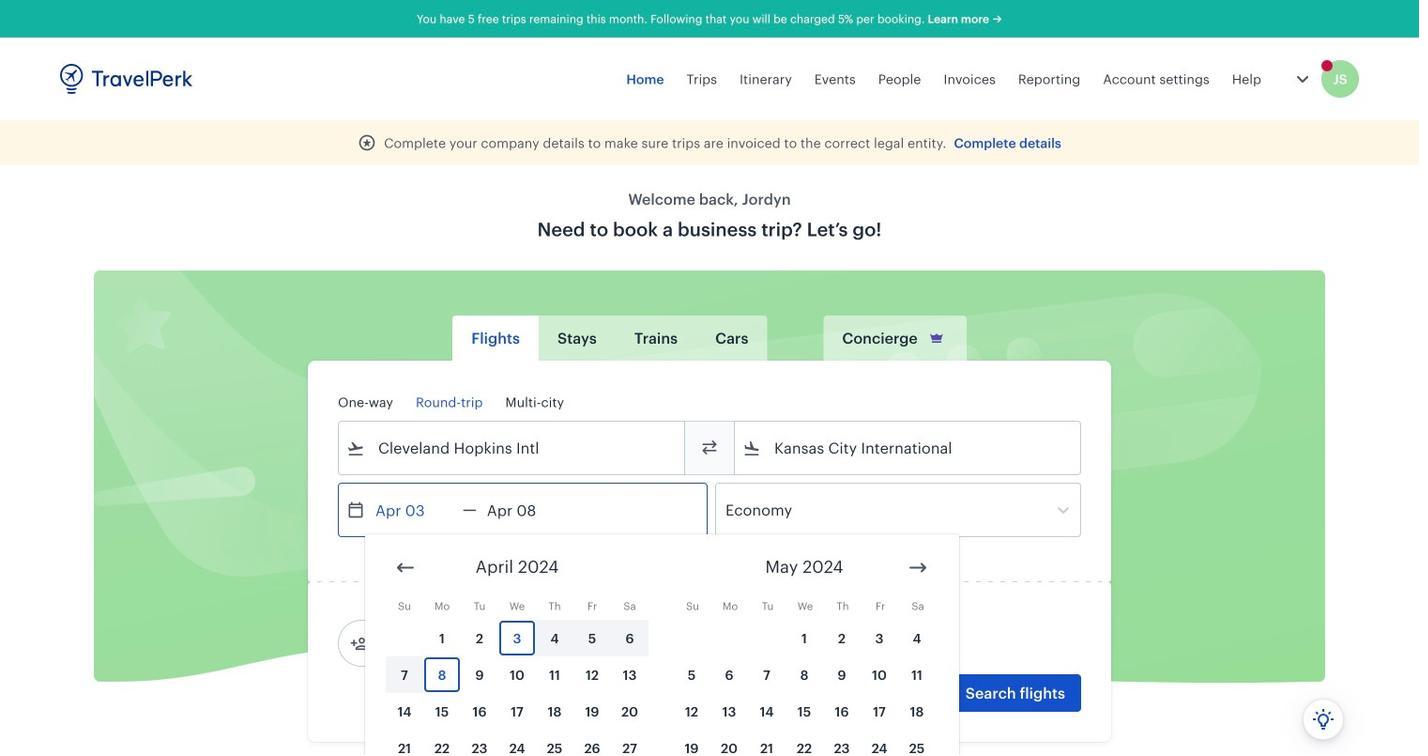 Task type: locate. For each thing, give the bounding box(es) containing it.
To search field
[[762, 433, 1057, 463]]

Depart text field
[[365, 484, 463, 536]]

move forward to switch to the next month. image
[[907, 556, 930, 579]]

move backward to switch to the previous month. image
[[394, 556, 417, 579]]

Return text field
[[477, 484, 575, 536]]



Task type: describe. For each thing, give the bounding box(es) containing it.
calendar application
[[365, 534, 1420, 755]]

Add first traveler search field
[[369, 628, 564, 658]]

From search field
[[365, 433, 660, 463]]



